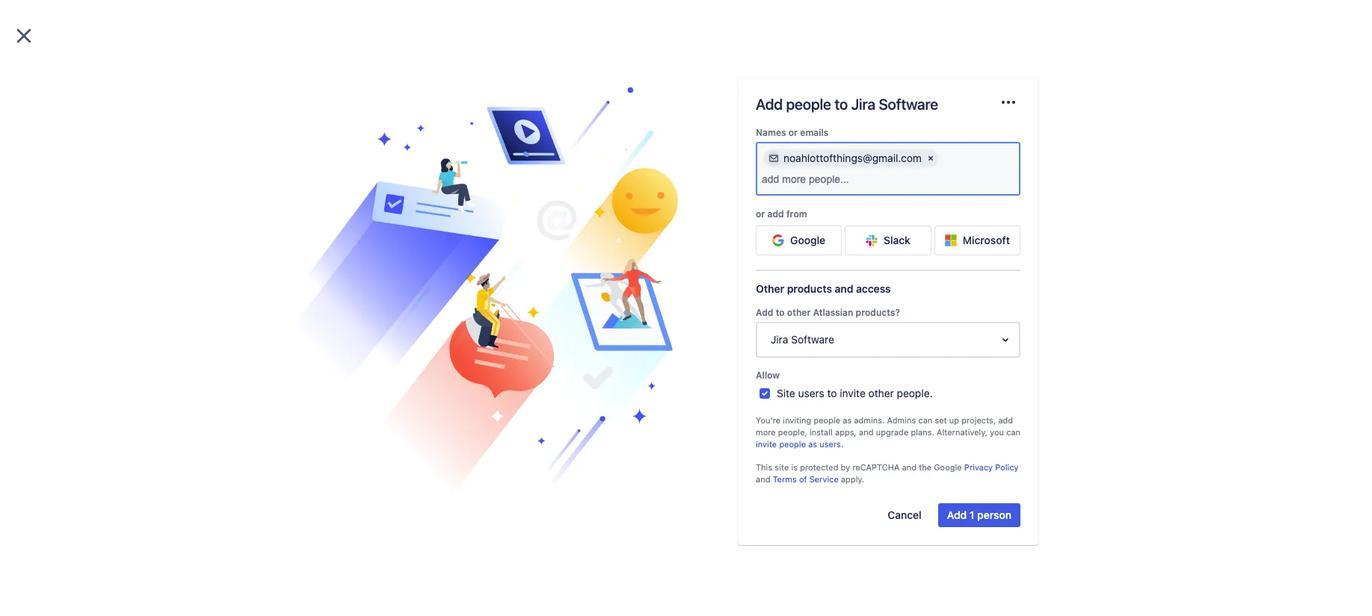 Task type: locate. For each thing, give the bounding box(es) containing it.
0 vertical spatial add
[[756, 96, 783, 113]]

users.
[[820, 439, 844, 449]]

james peterson image
[[414, 314, 432, 332], [470, 326, 488, 344], [203, 446, 221, 464], [414, 560, 432, 578]]

wwf- for 1
[[275, 317, 303, 329]]

0 vertical spatial other
[[787, 307, 811, 319]]

1 vertical spatial 1
[[970, 509, 975, 522]]

1 horizontal spatial oct
[[496, 274, 514, 284]]

2023 right 23,
[[296, 354, 318, 364]]

oct right "24"
[[496, 274, 514, 284]]

invite up admins.
[[840, 387, 866, 400]]

google left privacy
[[934, 463, 962, 473]]

the down plans.
[[919, 463, 932, 473]]

1 vertical spatial jira
[[771, 334, 789, 346]]

sweater
[[499, 254, 538, 266]]

wwf- up oct 23, 2023 at bottom
[[275, 317, 303, 329]]

1 vertical spatial add
[[999, 416, 1013, 426]]

1 vertical spatial add
[[756, 307, 774, 319]]

to down other
[[776, 307, 785, 319]]

the right with
[[536, 239, 551, 251]]

privacy policy link
[[965, 463, 1019, 473]]

banner
[[0, 0, 1369, 42]]

1 vertical spatial site
[[775, 463, 789, 473]]

1 left person
[[970, 509, 975, 522]]

other products and access
[[756, 283, 891, 296]]

updated 4 minutes ago
[[468, 383, 528, 406]]

wwf-11 link
[[486, 293, 522, 306]]

0 horizontal spatial software
[[791, 334, 835, 346]]

with
[[513, 239, 533, 251]]

add people to jira software
[[756, 96, 939, 113]]

people down people,
[[780, 439, 806, 449]]

turtleneck
[[554, 239, 605, 251]]

can up plans.
[[919, 416, 933, 426]]

Search field
[[1084, 9, 1234, 33]]

0 vertical spatial invite
[[840, 387, 866, 400]]

0 horizontal spatial invite
[[756, 439, 777, 449]]

1 vertical spatial oct
[[260, 354, 278, 364]]

0 horizontal spatial add
[[768, 209, 784, 220]]

site right the wear
[[373, 224, 390, 236]]

pillow
[[468, 254, 496, 266]]

ago
[[512, 394, 528, 406]]

jira up 'noahlottofthings@gmail.com'
[[852, 96, 876, 113]]

1 vertical spatial other
[[869, 387, 894, 400]]

0 vertical spatial people
[[786, 96, 832, 113]]

1 vertical spatial or
[[756, 209, 765, 220]]

wwf- down 24 oct
[[486, 293, 514, 305]]

1 horizontal spatial software
[[879, 96, 939, 113]]

people up emails
[[786, 96, 832, 113]]

as up the apps,
[[843, 416, 852, 426]]

wwf-1 link
[[275, 317, 307, 329]]

cancel button
[[879, 504, 931, 528]]

0 vertical spatial google
[[791, 234, 826, 247]]

0 horizontal spatial oct
[[260, 354, 278, 364]]

add down other
[[756, 307, 774, 319]]

terms
[[773, 475, 797, 485]]

projects,
[[962, 416, 996, 426]]

am
[[577, 364, 591, 375]]

24 october 2023 image
[[471, 274, 483, 286], [471, 274, 483, 286]]

2023
[[296, 354, 318, 364], [521, 364, 543, 375]]

jira
[[852, 96, 876, 113], [771, 334, 789, 346]]

people,
[[778, 428, 808, 437]]

add
[[756, 96, 783, 113], [756, 307, 774, 319], [947, 509, 967, 522]]

1 horizontal spatial as
[[843, 416, 852, 426]]

0 horizontal spatial the
[[294, 224, 309, 236]]

clear image
[[925, 153, 937, 165]]

add inside button
[[947, 509, 967, 522]]

google down from
[[791, 234, 826, 247]]

0 horizontal spatial site
[[373, 224, 390, 236]]

0 horizontal spatial 1
[[303, 317, 307, 329]]

jira up allow
[[771, 334, 789, 346]]

reports
[[453, 93, 492, 106]]

other inside "allow site users to invite other people."
[[869, 387, 894, 400]]

1 horizontal spatial site
[[775, 463, 789, 473]]

0 horizontal spatial can
[[919, 416, 933, 426]]

design
[[257, 224, 291, 236]]

jira software
[[771, 334, 835, 346]]

and
[[835, 283, 854, 296], [859, 428, 874, 437], [902, 463, 917, 473], [756, 475, 771, 485]]

drawer illustration image
[[272, 87, 678, 507]]

person
[[978, 509, 1012, 522]]

from
[[787, 209, 807, 220]]

the
[[294, 224, 309, 236], [536, 239, 551, 251], [919, 463, 932, 473]]

1 horizontal spatial invite
[[840, 387, 866, 400]]

0 vertical spatial can
[[919, 416, 933, 426]]

other down "products"
[[787, 307, 811, 319]]

add
[[768, 209, 784, 220], [999, 416, 1013, 426]]

and down admins.
[[859, 428, 874, 437]]

1 vertical spatial invite
[[756, 439, 777, 449]]

site up terms
[[775, 463, 789, 473]]

0 horizontal spatial other
[[787, 307, 811, 319]]

1 horizontal spatial add
[[999, 416, 1013, 426]]

1 up oct 23, 2023 at bottom
[[303, 317, 307, 329]]

tab list
[[24, 87, 1360, 114]]

23,
[[280, 354, 294, 364]]

software up clear icon
[[879, 96, 939, 113]]

0 vertical spatial jira
[[852, 96, 876, 113]]

oct
[[496, 274, 514, 284], [260, 354, 278, 364]]

names
[[756, 127, 786, 138]]

oct 23, 2023
[[260, 354, 318, 364]]

0 vertical spatial wwf-
[[486, 293, 514, 305]]

1 vertical spatial the
[[536, 239, 551, 251]]

1 inside button
[[970, 509, 975, 522]]

1 horizontal spatial 2023
[[521, 364, 543, 375]]

1 horizontal spatial wwf-
[[486, 293, 514, 305]]

11
[[514, 293, 522, 305]]

done image
[[612, 293, 624, 305], [612, 293, 624, 305]]

allow site users to invite other people.
[[756, 370, 933, 400]]

add up you
[[999, 416, 1013, 426]]

add left person
[[947, 509, 967, 522]]

software
[[879, 96, 939, 113], [791, 334, 835, 346]]

task image
[[468, 293, 480, 305]]

add 1 person button
[[938, 504, 1021, 528]]

wwf-1
[[275, 317, 307, 329]]

project
[[597, 93, 632, 106]]

add people to jira software dialog
[[0, 0, 1369, 614]]

1 horizontal spatial 1
[[970, 509, 975, 522]]

people
[[786, 96, 832, 113], [814, 416, 841, 426], [780, 439, 806, 449]]

wear
[[345, 224, 370, 236]]

invite inside "allow site users to invite other people."
[[840, 387, 866, 400]]

1 vertical spatial wwf-
[[275, 317, 303, 329]]

24
[[483, 274, 494, 284]]

can
[[919, 416, 933, 426], [1007, 428, 1021, 437]]

0 horizontal spatial wwf-
[[275, 317, 303, 329]]

the left weary
[[294, 224, 309, 236]]

james peterson
[[489, 329, 557, 340]]

project settings link
[[594, 87, 678, 114]]

people up install
[[814, 416, 841, 426]]

or left from
[[756, 209, 765, 220]]

users
[[798, 387, 825, 400]]

to right 'top'
[[603, 224, 613, 236]]

protected
[[800, 463, 839, 473]]

1 vertical spatial can
[[1007, 428, 1021, 437]]

software down add to other atlassian products?
[[791, 334, 835, 346]]

0 vertical spatial as
[[843, 416, 852, 426]]

0 horizontal spatial jira
[[771, 334, 789, 346]]

0 horizontal spatial as
[[809, 439, 817, 449]]

add up names
[[756, 96, 783, 113]]

is
[[792, 463, 798, 473]]

new
[[512, 224, 531, 236]]

or
[[789, 127, 798, 138], [756, 209, 765, 220]]

wwf- for 11
[[486, 293, 514, 305]]

created
[[468, 352, 500, 362]]

0 vertical spatial site
[[373, 224, 390, 236]]

other up admins.
[[869, 387, 894, 400]]

2 vertical spatial add
[[947, 509, 967, 522]]

oct left 23,
[[260, 354, 278, 364]]

1 horizontal spatial the
[[536, 239, 551, 251]]

1 vertical spatial software
[[791, 334, 835, 346]]

2 horizontal spatial the
[[919, 463, 932, 473]]

1 vertical spatial google
[[934, 463, 962, 473]]

1 horizontal spatial jira
[[852, 96, 876, 113]]

2 vertical spatial the
[[919, 463, 932, 473]]

invite
[[840, 387, 866, 400], [756, 439, 777, 449]]

1
[[303, 317, 307, 329], [970, 509, 975, 522]]

add left from
[[768, 209, 784, 220]]

done
[[478, 185, 502, 195]]

products?
[[856, 307, 900, 319]]

1 horizontal spatial google
[[934, 463, 962, 473]]

create
[[468, 224, 500, 236]]

1 vertical spatial as
[[809, 439, 817, 449]]

0 horizontal spatial google
[[791, 234, 826, 247]]

0 vertical spatial the
[[294, 224, 309, 236]]

1 horizontal spatial or
[[789, 127, 798, 138]]

to right users
[[828, 387, 837, 400]]

and inside you're inviting people as admins. admins can set up projects, add more people, install apps, and upgrade plans. alternatively, you can invite people as users.
[[859, 428, 874, 437]]

and down this
[[756, 475, 771, 485]]

invite down more
[[756, 439, 777, 449]]

access
[[856, 283, 891, 296]]

you're
[[756, 416, 781, 426]]

to inside the create a new athleisure top to go along with the turtleneck pillow sweater
[[603, 224, 613, 236]]

or left emails
[[789, 127, 798, 138]]

1 horizontal spatial other
[[869, 387, 894, 400]]

can right you
[[1007, 428, 1021, 437]]

24,
[[505, 364, 519, 375]]

set
[[935, 416, 947, 426]]

2023 left at
[[521, 364, 543, 375]]

as down install
[[809, 439, 817, 449]]

0 vertical spatial 1
[[303, 317, 307, 329]]



Task type: vqa. For each thing, say whether or not it's contained in the screenshot.
top at the top of the page
yes



Task type: describe. For each thing, give the bounding box(es) containing it.
emails
[[800, 127, 829, 138]]

create a new athleisure top to go along with the turtleneck pillow sweater
[[468, 224, 613, 266]]

the inside this site is protected by recaptcha and the google privacy policy and terms of service apply.
[[919, 463, 932, 473]]

1 for wwf-
[[303, 317, 307, 329]]

to inside "allow site users to invite other people."
[[828, 387, 837, 400]]

more image
[[1000, 93, 1018, 111]]

at
[[546, 364, 554, 375]]

1 vertical spatial people
[[814, 416, 841, 426]]

design the weary wear site
[[257, 224, 390, 236]]

other
[[756, 283, 785, 296]]

google inside this site is protected by recaptcha and the google privacy policy and terms of service apply.
[[934, 463, 962, 473]]

0 vertical spatial oct
[[496, 274, 514, 284]]

recaptcha
[[853, 463, 900, 473]]

0 vertical spatial or
[[789, 127, 798, 138]]

the inside the create a new athleisure top to go along with the turtleneck pillow sweater
[[536, 239, 551, 251]]

you're inviting people as admins. admins can set up projects, add more people, install apps, and upgrade plans. alternatively, you can invite people as users.
[[756, 416, 1021, 449]]

this site is protected by recaptcha and the google privacy policy and terms of service apply.
[[756, 463, 1019, 485]]

4
[[468, 394, 474, 406]]

apps,
[[835, 428, 857, 437]]

of
[[799, 475, 807, 485]]

a
[[503, 224, 509, 236]]

weary
[[312, 224, 343, 236]]

microsoft button
[[935, 226, 1021, 256]]

noahlottofthings@gmail.com
[[784, 152, 922, 165]]

by
[[841, 463, 850, 473]]

add for add 1 person
[[947, 509, 967, 522]]

alternatively,
[[937, 428, 988, 437]]

up
[[950, 416, 960, 426]]

apply.
[[841, 475, 865, 485]]

people.
[[897, 387, 933, 400]]

this
[[756, 463, 773, 473]]

cancel
[[888, 509, 922, 522]]

service
[[810, 475, 839, 485]]

updated
[[468, 383, 503, 392]]

add inside you're inviting people as admins. admins can set up projects, add more people, install apps, and upgrade plans. alternatively, you can invite people as users.
[[999, 416, 1013, 426]]

atlassian
[[813, 307, 854, 319]]

minutes
[[476, 394, 510, 406]]

go
[[468, 239, 481, 251]]

2 vertical spatial people
[[780, 439, 806, 449]]

products
[[787, 283, 832, 296]]

invite people as users. link
[[756, 439, 844, 449]]

0 horizontal spatial or
[[756, 209, 765, 220]]

add user image
[[768, 153, 780, 165]]

add for add to other atlassian products?
[[756, 307, 774, 319]]

along
[[483, 239, 510, 251]]

more
[[756, 428, 776, 437]]

Add a comment… field
[[1135, 538, 1324, 568]]

to up 'noahlottofthings@gmail.com'
[[835, 96, 848, 113]]

create column image
[[672, 179, 690, 197]]

admins
[[887, 416, 916, 426]]

24 oct
[[483, 274, 514, 284]]

reporter
[[468, 313, 503, 323]]

peterson
[[519, 329, 557, 340]]

privacy
[[965, 463, 993, 473]]

and up atlassian
[[835, 283, 854, 296]]

names or emails
[[756, 127, 829, 138]]

october
[[468, 364, 503, 375]]

0 vertical spatial add
[[768, 209, 784, 220]]

admins.
[[854, 416, 885, 426]]

policy
[[996, 463, 1019, 473]]

google button
[[756, 226, 842, 256]]

add for add people to jira software
[[756, 96, 783, 113]]

slack
[[884, 234, 911, 247]]

google inside button
[[791, 234, 826, 247]]

add 1 person
[[947, 509, 1012, 522]]

allow
[[756, 370, 780, 382]]

invite inside you're inviting people as admins. admins can set up projects, add more people, install apps, and upgrade plans. alternatively, you can invite people as users.
[[756, 439, 777, 449]]

and right the recaptcha
[[902, 463, 917, 473]]

settings
[[635, 93, 675, 106]]

or add from
[[756, 209, 807, 220]]

microsoft
[[963, 234, 1010, 247]]

athleisure
[[534, 224, 582, 236]]

install
[[810, 428, 833, 437]]

inviting
[[783, 416, 812, 426]]

you
[[990, 428, 1004, 437]]

slack button
[[845, 226, 932, 256]]

0 vertical spatial software
[[879, 96, 939, 113]]

james
[[489, 329, 517, 340]]

reports link
[[450, 87, 495, 114]]

site
[[777, 387, 796, 400]]

wwf-11
[[486, 293, 522, 305]]

project settings
[[597, 93, 675, 106]]

medium image
[[630, 293, 642, 305]]

highest image
[[398, 317, 410, 329]]

0 horizontal spatial 2023
[[296, 354, 318, 364]]

1 for add
[[970, 509, 975, 522]]

tab list containing reports
[[24, 87, 1360, 114]]

9:12
[[557, 364, 575, 375]]

created october 24, 2023 at 9:12 am
[[468, 352, 591, 375]]

2023 inside the created october 24, 2023 at 9:12 am
[[521, 364, 543, 375]]

terms of service link
[[773, 475, 839, 485]]

open image
[[997, 331, 1015, 349]]

upgrade
[[876, 428, 909, 437]]

1 horizontal spatial can
[[1007, 428, 1021, 437]]

plans.
[[911, 428, 935, 437]]

top
[[584, 224, 600, 236]]

Names or emails text field
[[762, 174, 854, 185]]

add to other atlassian products?
[[756, 307, 900, 319]]

site inside this site is protected by recaptcha and the google privacy policy and terms of service apply.
[[775, 463, 789, 473]]



